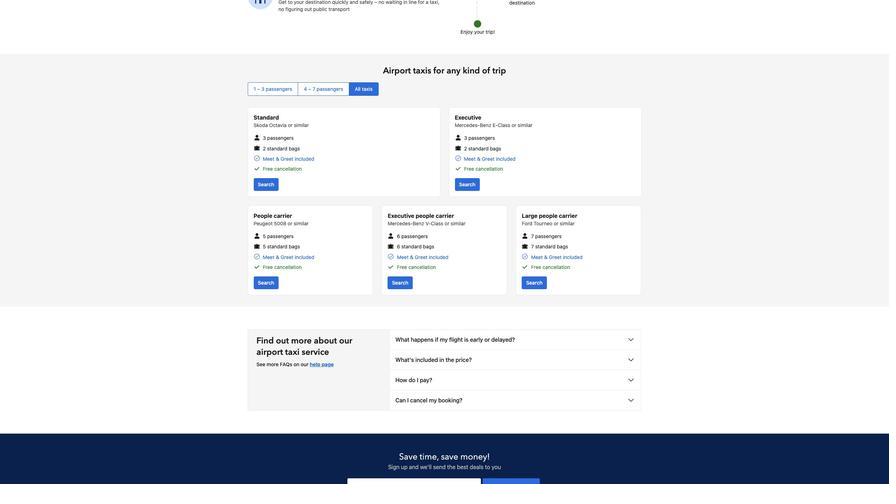 Task type: locate. For each thing, give the bounding box(es) containing it.
1 2 from the left
[[263, 146, 266, 152]]

search for standard
[[258, 182, 274, 188]]

booking?
[[439, 397, 463, 404]]

v-
[[426, 221, 431, 227]]

free for executive people carrier
[[397, 264, 407, 270]]

6 up 6 standard bags at left
[[397, 233, 400, 239]]

about
[[314, 335, 337, 347]]

standard down executive mercedes-benz e-class or similar
[[469, 146, 489, 152]]

1 horizontal spatial class
[[498, 122, 511, 128]]

similar right octavia
[[294, 122, 309, 128]]

0 horizontal spatial and
[[350, 0, 358, 5]]

carrier for executive people carrier
[[436, 213, 454, 219]]

people
[[416, 213, 435, 219], [539, 213, 558, 219]]

all taxis
[[355, 86, 373, 92]]

greet down "e-"
[[482, 156, 495, 162]]

&
[[276, 156, 279, 162], [477, 156, 481, 162], [276, 254, 279, 260], [410, 254, 414, 260], [544, 254, 548, 260]]

2 standard bags down octavia
[[263, 146, 300, 152]]

or inside executive mercedes-benz e-class or similar
[[512, 122, 517, 128]]

0 vertical spatial your
[[294, 0, 304, 5]]

0 horizontal spatial for
[[418, 0, 425, 5]]

0 vertical spatial 6
[[397, 233, 400, 239]]

0 vertical spatial taxis
[[413, 65, 432, 77]]

the inside save time, save money! sign up and we'll send the best deals to you
[[447, 464, 456, 470]]

more up on
[[291, 335, 312, 347]]

executive
[[455, 115, 482, 121], [388, 213, 415, 219]]

waiting
[[386, 0, 402, 5]]

meet
[[263, 156, 275, 162], [464, 156, 476, 162], [263, 254, 275, 260], [397, 254, 409, 260], [531, 254, 543, 260]]

3 carrier from the left
[[559, 213, 578, 219]]

out
[[305, 6, 312, 12], [276, 335, 289, 347]]

passengers for executive people carrier
[[402, 233, 428, 239]]

1 vertical spatial 7
[[531, 233, 534, 239]]

2 5 from the top
[[263, 244, 266, 250]]

5 down 5 passengers
[[263, 244, 266, 250]]

or right "e-"
[[512, 122, 517, 128]]

1 vertical spatial i
[[408, 397, 409, 404]]

1 horizontal spatial our
[[339, 335, 353, 347]]

greet down octavia
[[281, 156, 294, 162]]

people up v-
[[416, 213, 435, 219]]

1 vertical spatial to
[[485, 464, 490, 470]]

1 horizontal spatial out
[[305, 6, 312, 12]]

people up the tourneo
[[539, 213, 558, 219]]

mercedes- inside executive mercedes-benz e-class or similar
[[455, 122, 480, 128]]

for left a
[[418, 0, 425, 5]]

7 down ford
[[531, 233, 534, 239]]

0 horizontal spatial i
[[408, 397, 409, 404]]

2 2 standard bags from the left
[[464, 146, 502, 152]]

6 passengers
[[397, 233, 428, 239]]

0 horizontal spatial mercedes-
[[388, 221, 413, 227]]

1 horizontal spatial taxis
[[413, 65, 432, 77]]

bags down 6 passengers
[[423, 244, 435, 250]]

or inside standard skoda octavia or similar
[[288, 122, 293, 128]]

1 vertical spatial and
[[409, 464, 419, 470]]

1 5 from the top
[[263, 233, 266, 239]]

people for large
[[539, 213, 558, 219]]

in left price?
[[440, 357, 444, 363]]

1 people from the left
[[416, 213, 435, 219]]

similar inside large people carrier ford tourneo or similar
[[560, 221, 575, 227]]

can i cancel my booking? button
[[390, 391, 642, 410]]

benz left "e-"
[[480, 122, 492, 128]]

0 horizontal spatial executive
[[388, 213, 415, 219]]

1 vertical spatial our
[[301, 361, 309, 367]]

0 vertical spatial 7
[[313, 86, 316, 92]]

our right on
[[301, 361, 309, 367]]

your left trip!
[[475, 29, 485, 35]]

no down get
[[279, 6, 284, 12]]

passengers up 7 standard bags
[[536, 233, 562, 239]]

6
[[397, 233, 400, 239], [397, 244, 400, 250]]

5
[[263, 233, 266, 239], [263, 244, 266, 250]]

meet & greet included down 7 standard bags
[[531, 254, 583, 260]]

2 standard bags
[[263, 146, 300, 152], [464, 146, 502, 152]]

meet & greet included down octavia
[[263, 156, 314, 162]]

i right can
[[408, 397, 409, 404]]

0 horizontal spatial 3 passengers
[[263, 135, 294, 141]]

bags down "e-"
[[490, 146, 502, 152]]

1 vertical spatial no
[[279, 6, 284, 12]]

free cancellation
[[263, 166, 302, 172], [464, 166, 503, 172], [263, 264, 302, 270], [397, 264, 436, 270], [531, 264, 571, 270]]

executive people carrier mercedes-benz v-class or similar
[[388, 213, 466, 227]]

free cancellation for executive people carrier
[[397, 264, 436, 270]]

mercedes- left "e-"
[[455, 122, 480, 128]]

3 passengers for executive
[[464, 135, 495, 141]]

7 passengers
[[531, 233, 562, 239]]

get to your destination quickly and safely – no waiting in line for a taxi, no figuring out public transport
[[279, 0, 440, 12]]

or inside large people carrier ford tourneo or similar
[[554, 221, 559, 227]]

similar right v-
[[451, 221, 466, 227]]

in left line
[[404, 0, 408, 5]]

7 inside the sort results by element
[[313, 86, 316, 92]]

0 vertical spatial my
[[440, 337, 448, 343]]

2 2 from the left
[[464, 146, 467, 152]]

0 horizontal spatial my
[[429, 397, 437, 404]]

meet & greet included down "e-"
[[464, 156, 516, 162]]

1 vertical spatial in
[[440, 357, 444, 363]]

similar right 5008 on the top of page
[[294, 221, 309, 227]]

– right 1
[[257, 86, 260, 92]]

executive inside executive mercedes-benz e-class or similar
[[455, 115, 482, 121]]

passengers right 1
[[266, 86, 292, 92]]

the
[[446, 357, 454, 363], [447, 464, 456, 470]]

meet & greet included for people carrier
[[263, 254, 314, 260]]

flight
[[449, 337, 463, 343]]

meet for standard
[[263, 156, 275, 162]]

0 vertical spatial executive
[[455, 115, 482, 121]]

3 passengers down "e-"
[[464, 135, 495, 141]]

search button for people carrier
[[254, 277, 279, 289]]

or
[[288, 122, 293, 128], [512, 122, 517, 128], [288, 221, 293, 227], [445, 221, 450, 227], [554, 221, 559, 227], [485, 337, 490, 343]]

search for executive
[[459, 182, 476, 188]]

send
[[433, 464, 446, 470]]

1 vertical spatial 5
[[263, 244, 266, 250]]

passengers
[[266, 86, 292, 92], [317, 86, 343, 92], [267, 135, 294, 141], [469, 135, 495, 141], [267, 233, 294, 239], [402, 233, 428, 239], [536, 233, 562, 239]]

bags
[[289, 146, 300, 152], [490, 146, 502, 152], [289, 244, 300, 250], [423, 244, 435, 250], [557, 244, 568, 250]]

our right 'about' on the bottom of page
[[339, 335, 353, 347]]

1 6 from the top
[[397, 233, 400, 239]]

1 vertical spatial mercedes-
[[388, 221, 413, 227]]

free cancellation for standard
[[263, 166, 302, 172]]

0 vertical spatial benz
[[480, 122, 492, 128]]

2 horizontal spatial –
[[375, 0, 378, 5]]

sign
[[388, 464, 400, 470]]

benz left v-
[[413, 221, 424, 227]]

executive for executive
[[455, 115, 482, 121]]

large
[[522, 213, 538, 219]]

1 horizontal spatial to
[[485, 464, 490, 470]]

carrier
[[274, 213, 292, 219], [436, 213, 454, 219], [559, 213, 578, 219]]

what's
[[396, 357, 414, 363]]

5 down peugeot
[[263, 233, 266, 239]]

6 for 6 passengers
[[397, 233, 400, 239]]

service
[[302, 347, 329, 358]]

carrier inside 'executive people carrier mercedes-benz v-class or similar'
[[436, 213, 454, 219]]

sort results by element
[[248, 83, 642, 96]]

1 vertical spatial my
[[429, 397, 437, 404]]

2 6 from the top
[[397, 244, 400, 250]]

1 vertical spatial class
[[431, 221, 444, 227]]

3 for standard
[[263, 135, 266, 141]]

1 carrier from the left
[[274, 213, 292, 219]]

taxis right all
[[362, 86, 373, 92]]

included inside what's included in the price? dropdown button
[[416, 357, 438, 363]]

2 vertical spatial 7
[[531, 244, 534, 250]]

3 for executive
[[464, 135, 467, 141]]

standard down 5 passengers
[[267, 244, 288, 250]]

or right v-
[[445, 221, 450, 227]]

3 passengers down octavia
[[263, 135, 294, 141]]

free cancellation for executive
[[464, 166, 503, 172]]

standard down 6 passengers
[[402, 244, 422, 250]]

greet for large people carrier
[[549, 254, 562, 260]]

3 down skoda
[[263, 135, 266, 141]]

0 horizontal spatial more
[[267, 361, 279, 367]]

similar
[[294, 122, 309, 128], [518, 122, 533, 128], [294, 221, 309, 227], [451, 221, 466, 227], [560, 221, 575, 227]]

0 vertical spatial to
[[288, 0, 293, 5]]

1 horizontal spatial i
[[417, 377, 419, 383]]

free for standard
[[263, 166, 273, 172]]

0 vertical spatial for
[[418, 0, 425, 5]]

5 for 5 standard bags
[[263, 244, 266, 250]]

2 3 passengers from the left
[[464, 135, 495, 141]]

similar right "e-"
[[518, 122, 533, 128]]

no left waiting
[[379, 0, 385, 5]]

7
[[313, 86, 316, 92], [531, 233, 534, 239], [531, 244, 534, 250]]

executive inside 'executive people carrier mercedes-benz v-class or similar'
[[388, 213, 415, 219]]

2 standard bags down "e-"
[[464, 146, 502, 152]]

to right get
[[288, 0, 293, 5]]

help page link
[[310, 361, 334, 367]]

greet down 6 standard bags at left
[[415, 254, 428, 260]]

standard for people carrier
[[267, 244, 288, 250]]

0 vertical spatial the
[[446, 357, 454, 363]]

0 horizontal spatial –
[[257, 86, 260, 92]]

& for standard
[[276, 156, 279, 162]]

7 standard bags
[[531, 244, 568, 250]]

included for large people carrier
[[563, 254, 583, 260]]

1 horizontal spatial 3 passengers
[[464, 135, 495, 141]]

people inside large people carrier ford tourneo or similar
[[539, 213, 558, 219]]

standard
[[254, 115, 279, 121]]

our
[[339, 335, 353, 347], [301, 361, 309, 367]]

1 vertical spatial out
[[276, 335, 289, 347]]

1 horizontal spatial and
[[409, 464, 419, 470]]

executive for executive people carrier
[[388, 213, 415, 219]]

7 right 4
[[313, 86, 316, 92]]

free for executive
[[464, 166, 475, 172]]

my right "if"
[[440, 337, 448, 343]]

1 horizontal spatial more
[[291, 335, 312, 347]]

or inside 'executive people carrier mercedes-benz v-class or similar'
[[445, 221, 450, 227]]

enjoy your trip!
[[461, 29, 495, 35]]

1 horizontal spatial in
[[440, 357, 444, 363]]

0 horizontal spatial class
[[431, 221, 444, 227]]

1 horizontal spatial 2 standard bags
[[464, 146, 502, 152]]

get
[[279, 0, 287, 5]]

passengers up 6 standard bags at left
[[402, 233, 428, 239]]

0 horizontal spatial in
[[404, 0, 408, 5]]

to
[[288, 0, 293, 5], [485, 464, 490, 470]]

meet & greet included
[[263, 156, 314, 162], [464, 156, 516, 162], [263, 254, 314, 260], [397, 254, 449, 260], [531, 254, 583, 260]]

greet for executive people carrier
[[415, 254, 428, 260]]

1 horizontal spatial people
[[539, 213, 558, 219]]

taxis for airport
[[413, 65, 432, 77]]

passengers for standard
[[267, 135, 294, 141]]

7 down 7 passengers
[[531, 244, 534, 250]]

search button for executive people carrier
[[388, 277, 413, 289]]

the inside dropdown button
[[446, 357, 454, 363]]

people inside 'executive people carrier mercedes-benz v-class or similar'
[[416, 213, 435, 219]]

0 horizontal spatial to
[[288, 0, 293, 5]]

standard down 7 passengers
[[536, 244, 556, 250]]

your up figuring
[[294, 0, 304, 5]]

greet down the 5 standard bags
[[281, 254, 294, 260]]

meet & greet included down 6 standard bags at left
[[397, 254, 449, 260]]

help
[[310, 361, 321, 367]]

greet
[[281, 156, 294, 162], [482, 156, 495, 162], [281, 254, 294, 260], [415, 254, 428, 260], [549, 254, 562, 260]]

e-
[[493, 122, 498, 128]]

more right 'see'
[[267, 361, 279, 367]]

cancellation
[[274, 166, 302, 172], [476, 166, 503, 172], [274, 264, 302, 270], [409, 264, 436, 270], [543, 264, 571, 270]]

1 horizontal spatial 2
[[464, 146, 467, 152]]

your
[[294, 0, 304, 5], [475, 29, 485, 35]]

or right 5008 on the top of page
[[288, 221, 293, 227]]

1
[[254, 86, 256, 92]]

3
[[262, 86, 265, 92], [263, 135, 266, 141], [464, 135, 467, 141]]

quickly
[[332, 0, 349, 5]]

meet for executive
[[464, 156, 476, 162]]

3 down executive mercedes-benz e-class or similar
[[464, 135, 467, 141]]

0 vertical spatial class
[[498, 122, 511, 128]]

6 for 6 standard bags
[[397, 244, 400, 250]]

0 vertical spatial 5
[[263, 233, 266, 239]]

3 right 1
[[262, 86, 265, 92]]

0 vertical spatial out
[[305, 6, 312, 12]]

bags down standard skoda octavia or similar
[[289, 146, 300, 152]]

1 horizontal spatial my
[[440, 337, 448, 343]]

2 carrier from the left
[[436, 213, 454, 219]]

0 horizontal spatial carrier
[[274, 213, 292, 219]]

for
[[418, 0, 425, 5], [434, 65, 445, 77]]

standard down octavia
[[267, 146, 288, 152]]

1 horizontal spatial booking airport taxi image
[[471, 0, 620, 31]]

i
[[417, 377, 419, 383], [408, 397, 409, 404]]

included
[[295, 156, 314, 162], [496, 156, 516, 162], [295, 254, 314, 260], [429, 254, 449, 260], [563, 254, 583, 260], [416, 357, 438, 363]]

the down save
[[447, 464, 456, 470]]

0 vertical spatial and
[[350, 0, 358, 5]]

1 vertical spatial the
[[447, 464, 456, 470]]

to left you on the right bottom
[[485, 464, 490, 470]]

2 people from the left
[[539, 213, 558, 219]]

1 horizontal spatial benz
[[480, 122, 492, 128]]

1 3 passengers from the left
[[263, 135, 294, 141]]

for left the any
[[434, 65, 445, 77]]

passengers for large people carrier
[[536, 233, 562, 239]]

1 horizontal spatial no
[[379, 0, 385, 5]]

1 vertical spatial 6
[[397, 244, 400, 250]]

similar inside executive mercedes-benz e-class or similar
[[518, 122, 533, 128]]

6 down 6 passengers
[[397, 244, 400, 250]]

0 vertical spatial mercedes-
[[455, 122, 480, 128]]

and left "safely"
[[350, 0, 358, 5]]

1 horizontal spatial executive
[[455, 115, 482, 121]]

2
[[263, 146, 266, 152], [464, 146, 467, 152]]

0 horizontal spatial 2
[[263, 146, 266, 152]]

1 vertical spatial more
[[267, 361, 279, 367]]

1 vertical spatial benz
[[413, 221, 424, 227]]

and
[[350, 0, 358, 5], [409, 464, 419, 470]]

meet & greet included for executive
[[464, 156, 516, 162]]

bags down 7 passengers
[[557, 244, 568, 250]]

–
[[375, 0, 378, 5], [257, 86, 260, 92], [309, 86, 311, 92]]

passengers down octavia
[[267, 135, 294, 141]]

0 horizontal spatial people
[[416, 213, 435, 219]]

cancellation for large people carrier
[[543, 264, 571, 270]]

out inside find out more about our airport taxi service see more faqs on our help page
[[276, 335, 289, 347]]

large people carrier ford tourneo or similar
[[522, 213, 578, 227]]

bags for large people carrier
[[557, 244, 568, 250]]

safely
[[360, 0, 373, 5]]

included for standard
[[295, 156, 314, 162]]

1 vertical spatial taxis
[[362, 86, 373, 92]]

0 horizontal spatial benz
[[413, 221, 424, 227]]

in
[[404, 0, 408, 5], [440, 357, 444, 363]]

1 horizontal spatial your
[[475, 29, 485, 35]]

3 passengers
[[263, 135, 294, 141], [464, 135, 495, 141]]

greet for people carrier
[[281, 254, 294, 260]]

1 2 standard bags from the left
[[263, 146, 300, 152]]

can i cancel my booking?
[[396, 397, 463, 404]]

bags down 5 passengers
[[289, 244, 300, 250]]

3 inside the sort results by element
[[262, 86, 265, 92]]

or right the early
[[485, 337, 490, 343]]

no
[[379, 0, 385, 5], [279, 6, 284, 12]]

mercedes- up 6 passengers
[[388, 221, 413, 227]]

taxis right airport
[[413, 65, 432, 77]]

search button for standard
[[254, 178, 279, 191]]

taxis inside the sort results by element
[[362, 86, 373, 92]]

0 vertical spatial in
[[404, 0, 408, 5]]

– right 4
[[309, 86, 311, 92]]

similar inside 'executive people carrier mercedes-benz v-class or similar'
[[451, 221, 466, 227]]

the left price?
[[446, 357, 454, 363]]

meet & greet included down the 5 standard bags
[[263, 254, 314, 260]]

or right octavia
[[288, 122, 293, 128]]

my for booking?
[[429, 397, 437, 404]]

similar right the tourneo
[[560, 221, 575, 227]]

airport
[[257, 347, 283, 358]]

page
[[322, 361, 334, 367]]

free for large people carrier
[[531, 264, 542, 270]]

carrier inside large people carrier ford tourneo or similar
[[559, 213, 578, 219]]

standard
[[267, 146, 288, 152], [469, 146, 489, 152], [267, 244, 288, 250], [402, 244, 422, 250], [536, 244, 556, 250]]

and right up
[[409, 464, 419, 470]]

booking airport taxi image
[[248, 0, 273, 9], [471, 0, 620, 31]]

1 vertical spatial for
[[434, 65, 445, 77]]

0 horizontal spatial your
[[294, 0, 304, 5]]

2 horizontal spatial carrier
[[559, 213, 578, 219]]

my right cancel
[[429, 397, 437, 404]]

1 – 3 passengers
[[254, 86, 292, 92]]

7 for 7 standard bags
[[531, 244, 534, 250]]

0 horizontal spatial 2 standard bags
[[263, 146, 300, 152]]

0 horizontal spatial booking airport taxi image
[[248, 0, 273, 9]]

or right the tourneo
[[554, 221, 559, 227]]

– for 1 – 3 passengers
[[257, 86, 260, 92]]

mercedes-
[[455, 122, 480, 128], [388, 221, 413, 227]]

greet down 7 standard bags
[[549, 254, 562, 260]]

taxi,
[[430, 0, 440, 5]]

out right find
[[276, 335, 289, 347]]

greet for executive
[[482, 156, 495, 162]]

for inside get to your destination quickly and safely – no waiting in line for a taxi, no figuring out public transport
[[418, 0, 425, 5]]

passengers up the 5 standard bags
[[267, 233, 294, 239]]

out down destination
[[305, 6, 312, 12]]

– right "safely"
[[375, 0, 378, 5]]

1 horizontal spatial –
[[309, 86, 311, 92]]

0 vertical spatial our
[[339, 335, 353, 347]]

all
[[355, 86, 361, 92]]

standard for executive
[[469, 146, 489, 152]]

1 horizontal spatial carrier
[[436, 213, 454, 219]]

1 horizontal spatial mercedes-
[[455, 122, 480, 128]]

& for large people carrier
[[544, 254, 548, 260]]

people for executive
[[416, 213, 435, 219]]

i right do
[[417, 377, 419, 383]]

in inside get to your destination quickly and safely – no waiting in line for a taxi, no figuring out public transport
[[404, 0, 408, 5]]

passengers down "e-"
[[469, 135, 495, 141]]

0 horizontal spatial out
[[276, 335, 289, 347]]

0 horizontal spatial taxis
[[362, 86, 373, 92]]

1 vertical spatial executive
[[388, 213, 415, 219]]



Task type: describe. For each thing, give the bounding box(es) containing it.
octavia
[[269, 122, 287, 128]]

find
[[257, 335, 274, 347]]

similar inside standard skoda octavia or similar
[[294, 122, 309, 128]]

0 vertical spatial no
[[379, 0, 385, 5]]

free for people carrier
[[263, 264, 273, 270]]

in inside dropdown button
[[440, 357, 444, 363]]

to inside save time, save money! sign up and we'll send the best deals to you
[[485, 464, 490, 470]]

peugeot
[[254, 221, 273, 227]]

bags for standard
[[289, 146, 300, 152]]

time,
[[420, 451, 439, 463]]

if
[[435, 337, 439, 343]]

standard for standard
[[267, 146, 288, 152]]

3 passengers for standard
[[263, 135, 294, 141]]

enjoy
[[461, 29, 473, 35]]

or inside people carrier peugeot 5008 or similar
[[288, 221, 293, 227]]

figuring
[[286, 6, 303, 12]]

class inside 'executive people carrier mercedes-benz v-class or similar'
[[431, 221, 444, 227]]

passengers for people carrier
[[267, 233, 294, 239]]

save
[[399, 451, 418, 463]]

see
[[257, 361, 265, 367]]

what happens if my flight is early or delayed?
[[396, 337, 515, 343]]

happens
[[411, 337, 434, 343]]

money!
[[461, 451, 490, 463]]

airport taxis for any kind of trip
[[383, 65, 506, 77]]

deals
[[470, 464, 484, 470]]

what's included in the price?
[[396, 357, 472, 363]]

meet for executive people carrier
[[397, 254, 409, 260]]

do
[[409, 377, 416, 383]]

on
[[294, 361, 300, 367]]

7 for 7 passengers
[[531, 233, 534, 239]]

is
[[465, 337, 469, 343]]

how do i pay?
[[396, 377, 433, 383]]

can
[[396, 397, 406, 404]]

cancellation for people carrier
[[274, 264, 302, 270]]

– for 4 – 7 passengers
[[309, 86, 311, 92]]

0 vertical spatial i
[[417, 377, 419, 383]]

5 passengers
[[263, 233, 294, 239]]

executive mercedes-benz e-class or similar
[[455, 115, 533, 128]]

1 horizontal spatial for
[[434, 65, 445, 77]]

public
[[313, 6, 327, 12]]

cancellation for standard
[[274, 166, 302, 172]]

5008
[[274, 221, 286, 227]]

2 standard bags for standard
[[263, 146, 300, 152]]

meet & greet included for executive people carrier
[[397, 254, 449, 260]]

meet for people carrier
[[263, 254, 275, 260]]

benz inside 'executive people carrier mercedes-benz v-class or similar'
[[413, 221, 424, 227]]

5 for 5 passengers
[[263, 233, 266, 239]]

0 horizontal spatial no
[[279, 6, 284, 12]]

what's included in the price? button
[[390, 350, 642, 370]]

& for executive
[[477, 156, 481, 162]]

benz inside executive mercedes-benz e-class or similar
[[480, 122, 492, 128]]

1 vertical spatial your
[[475, 29, 485, 35]]

trip
[[493, 65, 506, 77]]

search for executive people carrier
[[392, 280, 409, 286]]

free cancellation for large people carrier
[[531, 264, 571, 270]]

trip!
[[486, 29, 495, 35]]

find out more about our airport taxi service see more faqs on our help page
[[257, 335, 353, 367]]

line
[[409, 0, 417, 5]]

taxi
[[285, 347, 300, 358]]

skoda
[[254, 122, 268, 128]]

cancellation for executive
[[476, 166, 503, 172]]

2 booking airport taxi image from the left
[[471, 0, 620, 31]]

standard skoda octavia or similar
[[254, 115, 309, 128]]

and inside get to your destination quickly and safely – no waiting in line for a taxi, no figuring out public transport
[[350, 0, 358, 5]]

0 vertical spatial more
[[291, 335, 312, 347]]

pay?
[[420, 377, 433, 383]]

standard for large people carrier
[[536, 244, 556, 250]]

cancel
[[410, 397, 428, 404]]

2 for executive
[[464, 146, 467, 152]]

taxis for all
[[362, 86, 373, 92]]

how do i pay? button
[[390, 370, 642, 390]]

& for people carrier
[[276, 254, 279, 260]]

5 standard bags
[[263, 244, 300, 250]]

price?
[[456, 357, 472, 363]]

out inside get to your destination quickly and safely – no waiting in line for a taxi, no figuring out public transport
[[305, 6, 312, 12]]

what
[[396, 337, 410, 343]]

search button for large people carrier
[[522, 277, 547, 289]]

save time, save money! sign up and we'll send the best deals to you
[[388, 451, 501, 470]]

mercedes- inside 'executive people carrier mercedes-benz v-class or similar'
[[388, 221, 413, 227]]

and inside save time, save money! sign up and we'll send the best deals to you
[[409, 464, 419, 470]]

similar inside people carrier peugeot 5008 or similar
[[294, 221, 309, 227]]

bags for people carrier
[[289, 244, 300, 250]]

a
[[426, 0, 429, 5]]

– inside get to your destination quickly and safely – no waiting in line for a taxi, no figuring out public transport
[[375, 0, 378, 5]]

0 horizontal spatial our
[[301, 361, 309, 367]]

meet for large people carrier
[[531, 254, 543, 260]]

what happens if my flight is early or delayed? button
[[390, 330, 642, 350]]

included for executive
[[496, 156, 516, 162]]

your inside get to your destination quickly and safely – no waiting in line for a taxi, no figuring out public transport
[[294, 0, 304, 5]]

included for executive people carrier
[[429, 254, 449, 260]]

kind
[[463, 65, 480, 77]]

up
[[401, 464, 408, 470]]

1 booking airport taxi image from the left
[[248, 0, 273, 9]]

bags for executive people carrier
[[423, 244, 435, 250]]

destination
[[306, 0, 331, 5]]

2 for standard
[[263, 146, 266, 152]]

you
[[492, 464, 501, 470]]

early
[[470, 337, 483, 343]]

or inside dropdown button
[[485, 337, 490, 343]]

passengers right 4
[[317, 86, 343, 92]]

search button for executive
[[455, 178, 480, 191]]

we'll
[[420, 464, 432, 470]]

delayed?
[[492, 337, 515, 343]]

carrier inside people carrier peugeot 5008 or similar
[[274, 213, 292, 219]]

airport
[[383, 65, 411, 77]]

& for executive people carrier
[[410, 254, 414, 260]]

bags for executive
[[490, 146, 502, 152]]

tourneo
[[534, 221, 553, 227]]

carrier for large people carrier
[[559, 213, 578, 219]]

people
[[254, 213, 273, 219]]

search for large people carrier
[[527, 280, 543, 286]]

included for people carrier
[[295, 254, 314, 260]]

best
[[457, 464, 469, 470]]

ford
[[522, 221, 533, 227]]

meet & greet included for standard
[[263, 156, 314, 162]]

free cancellation for people carrier
[[263, 264, 302, 270]]

how
[[396, 377, 408, 383]]

transport
[[329, 6, 350, 12]]

greet for standard
[[281, 156, 294, 162]]

passengers for executive
[[469, 135, 495, 141]]

of
[[482, 65, 491, 77]]

my for flight
[[440, 337, 448, 343]]

4 – 7 passengers
[[304, 86, 343, 92]]

faqs
[[280, 361, 292, 367]]

meet & greet included for large people carrier
[[531, 254, 583, 260]]

4
[[304, 86, 307, 92]]

6 standard bags
[[397, 244, 435, 250]]

cancellation for executive people carrier
[[409, 264, 436, 270]]

search for people carrier
[[258, 280, 274, 286]]

to inside get to your destination quickly and safely – no waiting in line for a taxi, no figuring out public transport
[[288, 0, 293, 5]]

people carrier peugeot 5008 or similar
[[254, 213, 309, 227]]

Your email address email field
[[348, 479, 481, 484]]

class inside executive mercedes-benz e-class or similar
[[498, 122, 511, 128]]

save
[[441, 451, 459, 463]]

any
[[447, 65, 461, 77]]

standard for executive people carrier
[[402, 244, 422, 250]]

2 standard bags for executive
[[464, 146, 502, 152]]



Task type: vqa. For each thing, say whether or not it's contained in the screenshot.


